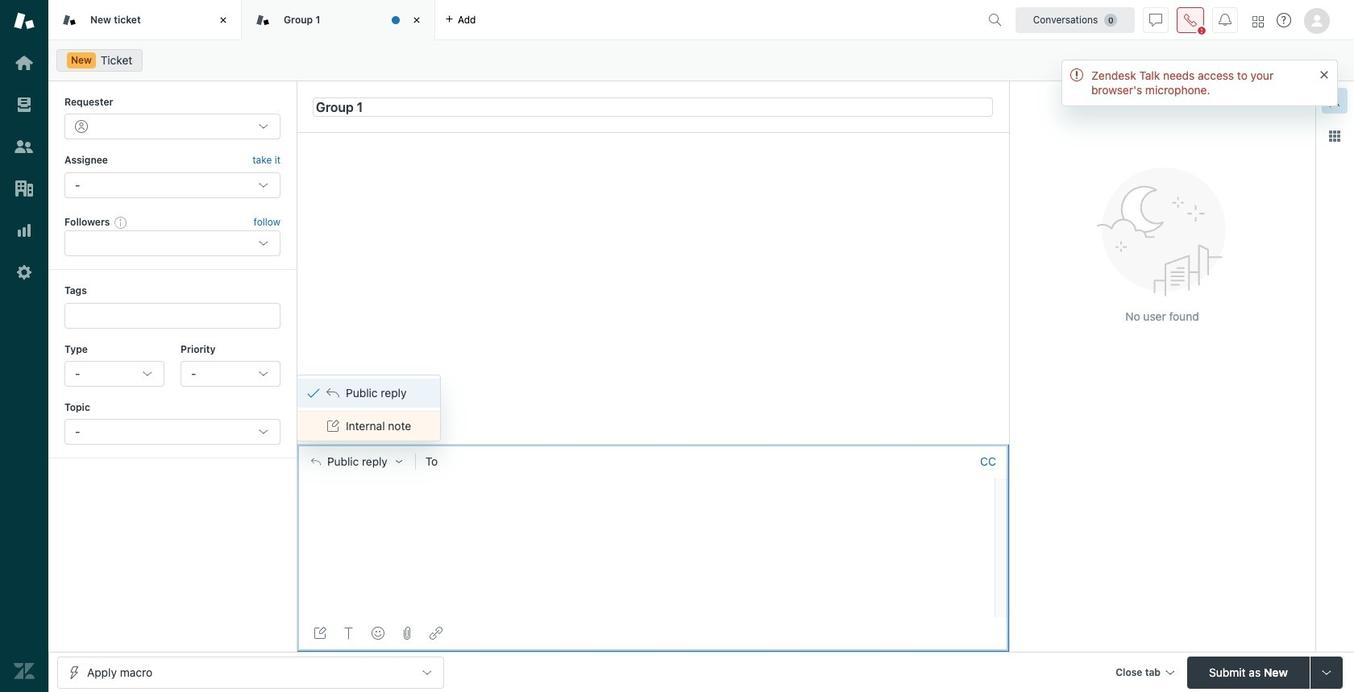 Task type: describe. For each thing, give the bounding box(es) containing it.
add attachment image
[[401, 627, 414, 640]]

Public reply composer text field
[[304, 479, 990, 513]]

notifications image
[[1219, 13, 1232, 26]]

close image
[[409, 12, 425, 28]]

get started image
[[14, 52, 35, 73]]

1 menu item from the top
[[298, 379, 440, 408]]

info on adding followers image
[[115, 216, 128, 229]]

minimize composer image
[[647, 438, 660, 451]]

2 menu item from the top
[[298, 412, 440, 441]]

draft mode image
[[314, 627, 327, 640]]

customers image
[[14, 136, 35, 157]]

1 tab from the left
[[48, 0, 242, 40]]

2 tab from the left
[[242, 0, 435, 40]]

tabs tab list
[[48, 0, 982, 40]]

format text image
[[343, 627, 356, 640]]

close image
[[215, 12, 231, 28]]



Task type: locate. For each thing, give the bounding box(es) containing it.
customer context image
[[1329, 94, 1342, 107]]

None field
[[448, 454, 974, 470]]

tab
[[48, 0, 242, 40], [242, 0, 435, 40]]

zendesk image
[[14, 661, 35, 682]]

menu item
[[298, 379, 440, 408], [298, 412, 440, 441]]

apps image
[[1329, 130, 1342, 143]]

get help image
[[1277, 13, 1292, 27]]

zendesk products image
[[1253, 16, 1264, 27]]

reporting image
[[14, 220, 35, 241]]

button displays agent's chat status as invisible. image
[[1150, 13, 1163, 26]]

secondary element
[[48, 44, 1355, 77]]

organizations image
[[14, 178, 35, 199]]

1 vertical spatial menu item
[[298, 412, 440, 441]]

views image
[[14, 94, 35, 115]]

add link (cmd k) image
[[430, 627, 443, 640]]

0 vertical spatial menu item
[[298, 379, 440, 408]]

displays possible ticket submission types image
[[1321, 666, 1334, 679]]

main element
[[0, 0, 48, 693]]

insert emojis image
[[372, 627, 385, 640]]

zendesk support image
[[14, 10, 35, 31]]

admin image
[[14, 262, 35, 283]]

Subject field
[[313, 97, 993, 117]]



Task type: vqa. For each thing, say whether or not it's contained in the screenshot.
Admin icon
yes



